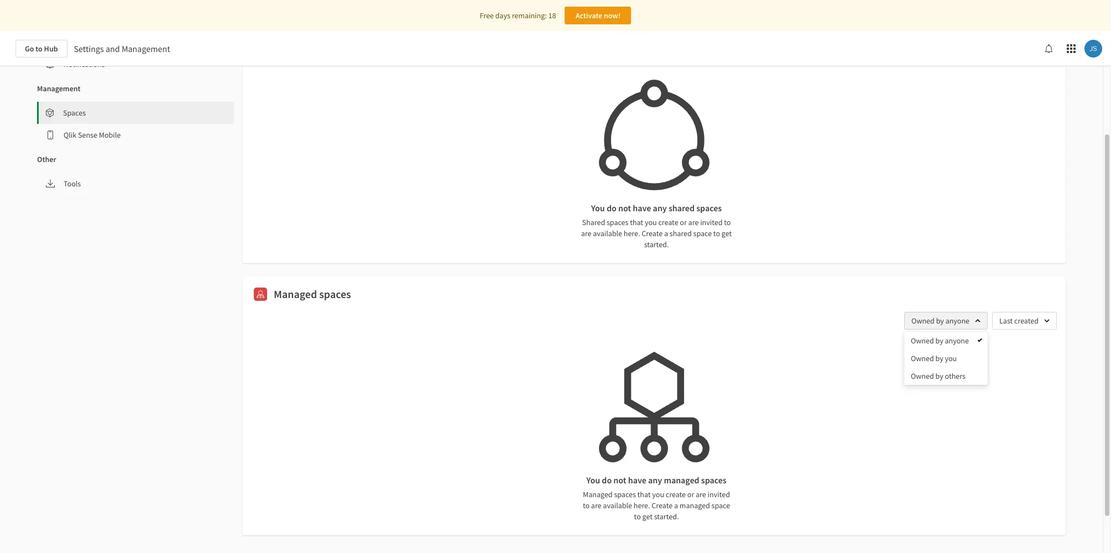 Task type: locate. For each thing, give the bounding box(es) containing it.
0 vertical spatial invited
[[701, 217, 723, 227]]

0 vertical spatial owned by anyone
[[912, 316, 970, 326]]

that for shared
[[630, 217, 644, 227]]

management up spaces
[[37, 84, 81, 94]]

invited
[[701, 217, 723, 227], [708, 490, 730, 500]]

1 horizontal spatial get
[[722, 229, 732, 239]]

1 horizontal spatial or
[[688, 490, 695, 500]]

started. inside the you do not have any shared spaces shared spaces that you create or are invited to are available here. create a shared space to get started.
[[645, 240, 669, 250]]

anyone for list box containing owned by anyone
[[945, 336, 970, 346]]

1 vertical spatial you
[[945, 354, 957, 364]]

invited inside you do not have any managed spaces managed spaces that you create or are invited to are available here. create a managed space to get started.
[[708, 490, 730, 500]]

shared
[[582, 217, 606, 227]]

you for you do not have any shared spaces
[[645, 217, 657, 227]]

owned by anyone for owned by anyone field
[[912, 316, 970, 326]]

space inside you do not have any managed spaces managed spaces that you create or are invited to are available here. create a managed space to get started.
[[712, 501, 731, 511]]

1 vertical spatial create
[[652, 501, 673, 511]]

list box
[[905, 332, 988, 385]]

get
[[722, 229, 732, 239], [643, 512, 653, 522]]

any inside you do not have any managed spaces managed spaces that you create or are invited to are available here. create a managed space to get started.
[[649, 475, 663, 486]]

not
[[619, 203, 631, 214], [614, 475, 627, 486]]

get for shared
[[722, 229, 732, 239]]

0 horizontal spatial managed
[[274, 287, 317, 301]]

available for you do not have any shared spaces
[[593, 229, 623, 239]]

a inside you do not have any managed spaces managed spaces that you create or are invited to are available here. create a managed space to get started.
[[675, 501, 678, 511]]

0 vertical spatial not
[[619, 203, 631, 214]]

management
[[122, 43, 170, 54], [37, 84, 81, 94]]

0 vertical spatial have
[[633, 203, 652, 214]]

you inside the you do not have any shared spaces shared spaces that you create or are invited to are available here. create a shared space to get started.
[[591, 203, 605, 214]]

now!
[[604, 11, 621, 20]]

that
[[630, 217, 644, 227], [638, 490, 651, 500]]

managed
[[274, 287, 317, 301], [583, 490, 613, 500]]

0 vertical spatial or
[[680, 217, 687, 227]]

1 vertical spatial managed
[[680, 501, 710, 511]]

0 vertical spatial available
[[593, 229, 623, 239]]

create inside the you do not have any shared spaces shared spaces that you create or are invited to are available here. create a shared space to get started.
[[642, 229, 663, 239]]

anyone inside list box
[[945, 336, 970, 346]]

space
[[694, 229, 712, 239], [712, 501, 731, 511]]

do inside the you do not have any shared spaces shared spaces that you create or are invited to are available here. create a shared space to get started.
[[607, 203, 617, 214]]

1 vertical spatial any
[[649, 475, 663, 486]]

started. for shared
[[645, 240, 669, 250]]

1 vertical spatial a
[[675, 501, 678, 511]]

you inside the you do not have any shared spaces shared spaces that you create or are invited to are available here. create a shared space to get started.
[[645, 217, 657, 227]]

1 vertical spatial managed
[[583, 490, 613, 500]]

not inside the you do not have any shared spaces shared spaces that you create or are invited to are available here. create a shared space to get started.
[[619, 203, 631, 214]]

0 horizontal spatial management
[[37, 84, 81, 94]]

notifications
[[64, 59, 105, 69]]

you inside you do not have any managed spaces managed spaces that you create or are invited to are available here. create a managed space to get started.
[[653, 490, 665, 500]]

1 vertical spatial that
[[638, 490, 651, 500]]

1 vertical spatial do
[[602, 475, 612, 486]]

are
[[689, 217, 699, 227], [582, 229, 592, 239], [696, 490, 707, 500], [591, 501, 602, 511]]

0 horizontal spatial or
[[680, 217, 687, 227]]

anyone up owned by you
[[946, 316, 970, 326]]

create inside you do not have any managed spaces managed spaces that you create or are invited to are available here. create a managed space to get started.
[[666, 490, 686, 500]]

0 vertical spatial get
[[722, 229, 732, 239]]

activate now! link
[[565, 7, 632, 24]]

1 vertical spatial not
[[614, 475, 627, 486]]

spaces
[[697, 203, 722, 214], [607, 217, 629, 227], [319, 287, 351, 301], [702, 475, 727, 486], [614, 490, 636, 500]]

a for shared
[[665, 229, 668, 239]]

owned by anyone inside list box
[[911, 336, 970, 346]]

1 vertical spatial owned by anyone
[[911, 336, 970, 346]]

create for shared
[[642, 229, 663, 239]]

started. inside you do not have any managed spaces managed spaces that you create or are invited to are available here. create a managed space to get started.
[[654, 512, 679, 522]]

0 vertical spatial started.
[[645, 240, 669, 250]]

qlik sense mobile
[[64, 130, 121, 140]]

create
[[659, 217, 679, 227], [666, 490, 686, 500]]

management right and
[[122, 43, 170, 54]]

to
[[36, 44, 42, 54], [725, 217, 731, 227], [714, 229, 721, 239], [583, 501, 590, 511], [635, 512, 641, 522]]

sense
[[78, 130, 97, 140]]

do
[[607, 203, 617, 214], [602, 475, 612, 486]]

here. inside the you do not have any shared spaces shared spaces that you create or are invited to are available here. create a shared space to get started.
[[624, 229, 641, 239]]

0 horizontal spatial get
[[643, 512, 653, 522]]

create
[[642, 229, 663, 239], [652, 501, 673, 511]]

and
[[106, 43, 120, 54]]

1 horizontal spatial managed
[[583, 490, 613, 500]]

any inside the you do not have any shared spaces shared spaces that you create or are invited to are available here. create a shared space to get started.
[[653, 203, 667, 214]]

2 vertical spatial you
[[653, 490, 665, 500]]

1 vertical spatial available
[[603, 501, 633, 511]]

started.
[[645, 240, 669, 250], [654, 512, 679, 522]]

have inside the you do not have any shared spaces shared spaces that you create or are invited to are available here. create a shared space to get started.
[[633, 203, 652, 214]]

create for shared
[[659, 217, 679, 227]]

anyone inside owned by anyone field
[[946, 316, 970, 326]]

1 vertical spatial create
[[666, 490, 686, 500]]

owned by anyone inside field
[[912, 316, 970, 326]]

qlik sense mobile link
[[37, 124, 234, 146]]

here. for managed
[[634, 501, 651, 511]]

create for managed
[[652, 501, 673, 511]]

create inside you do not have any managed spaces managed spaces that you create or are invited to are available here. create a managed space to get started.
[[652, 501, 673, 511]]

1 vertical spatial anyone
[[945, 336, 970, 346]]

here. inside you do not have any managed spaces managed spaces that you create or are invited to are available here. create a managed space to get started.
[[634, 501, 651, 511]]

1 vertical spatial invited
[[708, 490, 730, 500]]

not for you do not have any managed spaces
[[614, 475, 627, 486]]

0 vertical spatial management
[[122, 43, 170, 54]]

you for you do not have any managed spaces
[[587, 475, 601, 486]]

0 vertical spatial you
[[591, 203, 605, 214]]

1 vertical spatial have
[[629, 475, 647, 486]]

1 horizontal spatial management
[[122, 43, 170, 54]]

0 vertical spatial here.
[[624, 229, 641, 239]]

0 vertical spatial do
[[607, 203, 617, 214]]

get inside you do not have any managed spaces managed spaces that you create or are invited to are available here. create a managed space to get started.
[[643, 512, 653, 522]]

managed
[[664, 475, 700, 486], [680, 501, 710, 511]]

1 vertical spatial shared
[[670, 229, 692, 239]]

any
[[653, 203, 667, 214], [649, 475, 663, 486]]

0 vertical spatial you
[[645, 217, 657, 227]]

0 vertical spatial create
[[659, 217, 679, 227]]

space inside the you do not have any shared spaces shared spaces that you create or are invited to are available here. create a shared space to get started.
[[694, 229, 712, 239]]

0 horizontal spatial a
[[665, 229, 668, 239]]

shared
[[669, 203, 695, 214], [670, 229, 692, 239]]

space for you do not have any shared spaces
[[694, 229, 712, 239]]

here.
[[624, 229, 641, 239], [634, 501, 651, 511]]

you
[[591, 203, 605, 214], [587, 475, 601, 486]]

managed inside you do not have any managed spaces managed spaces that you create or are invited to are available here. create a managed space to get started.
[[583, 490, 613, 500]]

available inside you do not have any managed spaces managed spaces that you create or are invited to are available here. create a managed space to get started.
[[603, 501, 633, 511]]

do inside you do not have any managed spaces managed spaces that you create or are invited to are available here. create a managed space to get started.
[[602, 475, 612, 486]]

you do not have any shared spaces shared spaces that you create or are invited to are available here. create a shared space to get started.
[[582, 203, 732, 250]]

or inside the you do not have any shared spaces shared spaces that you create or are invited to are available here. create a shared space to get started.
[[680, 217, 687, 227]]

any for managed
[[649, 475, 663, 486]]

list box containing owned by anyone
[[905, 332, 988, 385]]

1 vertical spatial or
[[688, 490, 695, 500]]

a inside the you do not have any shared spaces shared spaces that you create or are invited to are available here. create a shared space to get started.
[[665, 229, 668, 239]]

invited inside the you do not have any shared spaces shared spaces that you create or are invited to are available here. create a shared space to get started.
[[701, 217, 723, 227]]

a
[[665, 229, 668, 239], [675, 501, 678, 511]]

1 horizontal spatial a
[[675, 501, 678, 511]]

you for you do not have any managed spaces
[[653, 490, 665, 500]]

1 vertical spatial management
[[37, 84, 81, 94]]

0 vertical spatial anyone
[[946, 316, 970, 326]]

0 vertical spatial that
[[630, 217, 644, 227]]

owned by anyone
[[912, 316, 970, 326], [911, 336, 970, 346]]

get inside the you do not have any shared spaces shared spaces that you create or are invited to are available here. create a shared space to get started.
[[722, 229, 732, 239]]

you for you do not have any shared spaces
[[591, 203, 605, 214]]

get for managed
[[643, 512, 653, 522]]

you inside you do not have any managed spaces managed spaces that you create or are invited to are available here. create a managed space to get started.
[[587, 475, 601, 486]]

1 vertical spatial space
[[712, 501, 731, 511]]

have
[[633, 203, 652, 214], [629, 475, 647, 486]]

owned by others
[[911, 371, 966, 381]]

you
[[645, 217, 657, 227], [945, 354, 957, 364], [653, 490, 665, 500]]

0 vertical spatial any
[[653, 203, 667, 214]]

or for managed
[[688, 490, 695, 500]]

anyone
[[946, 316, 970, 326], [945, 336, 970, 346]]

mobile
[[99, 130, 121, 140]]

not inside you do not have any managed spaces managed spaces that you create or are invited to are available here. create a managed space to get started.
[[614, 475, 627, 486]]

have for managed
[[629, 475, 647, 486]]

0 vertical spatial a
[[665, 229, 668, 239]]

1 vertical spatial get
[[643, 512, 653, 522]]

you inside list box
[[945, 354, 957, 364]]

create inside the you do not have any shared spaces shared spaces that you create or are invited to are available here. create a shared space to get started.
[[659, 217, 679, 227]]

have inside you do not have any managed spaces managed spaces that you create or are invited to are available here. create a managed space to get started.
[[629, 475, 647, 486]]

that for managed
[[638, 490, 651, 500]]

not for you do not have any shared spaces
[[619, 203, 631, 214]]

available inside the you do not have any shared spaces shared spaces that you create or are invited to are available here. create a shared space to get started.
[[593, 229, 623, 239]]

1 vertical spatial started.
[[654, 512, 679, 522]]

0 vertical spatial space
[[694, 229, 712, 239]]

or
[[680, 217, 687, 227], [688, 490, 695, 500]]

that inside you do not have any managed spaces managed spaces that you create or are invited to are available here. create a managed space to get started.
[[638, 490, 651, 500]]

by
[[937, 316, 945, 326], [936, 336, 944, 346], [936, 354, 944, 364], [936, 371, 944, 381]]

0 vertical spatial create
[[642, 229, 663, 239]]

anyone down owned by anyone field
[[945, 336, 970, 346]]

or inside you do not have any managed spaces managed spaces that you create or are invited to are available here. create a managed space to get started.
[[688, 490, 695, 500]]

free days remaining: 18
[[480, 11, 556, 20]]

started. for managed
[[654, 512, 679, 522]]

activate
[[576, 11, 603, 20]]

available
[[593, 229, 623, 239], [603, 501, 633, 511]]

1 vertical spatial you
[[587, 475, 601, 486]]

1 vertical spatial here.
[[634, 501, 651, 511]]

management inside managed spaces main content
[[37, 84, 81, 94]]

owned
[[912, 316, 935, 326], [911, 336, 935, 346], [911, 354, 935, 364], [911, 371, 935, 381]]

that inside the you do not have any shared spaces shared spaces that you create or are invited to are available here. create a shared space to get started.
[[630, 217, 644, 227]]



Task type: describe. For each thing, give the bounding box(es) containing it.
0 vertical spatial managed
[[664, 475, 700, 486]]

invited for you do not have any shared spaces
[[701, 217, 723, 227]]

tools link
[[37, 173, 234, 195]]

create for managed
[[666, 490, 686, 500]]

spaces link
[[39, 102, 234, 124]]

0 vertical spatial managed
[[274, 287, 317, 301]]

settings
[[74, 43, 104, 54]]

other
[[37, 154, 56, 164]]

remaining:
[[512, 11, 547, 20]]

do for you do not have any managed spaces
[[602, 475, 612, 486]]

you do not have any managed spaces managed spaces that you create or are invited to are available here. create a managed space to get started.
[[583, 475, 731, 522]]

anyone for owned by anyone field
[[946, 316, 970, 326]]

free
[[480, 11, 494, 20]]

do for you do not have any shared spaces
[[607, 203, 617, 214]]

notifications link
[[37, 53, 234, 75]]

days
[[496, 11, 511, 20]]

have for shared
[[633, 203, 652, 214]]

activate now!
[[576, 11, 621, 20]]

go to hub
[[25, 44, 58, 54]]

settings and management
[[74, 43, 170, 54]]

owned by you
[[911, 354, 957, 364]]

qlik
[[64, 130, 77, 140]]

go to hub link
[[15, 40, 67, 58]]

tools
[[64, 179, 81, 189]]

invited for you do not have any managed spaces
[[708, 490, 730, 500]]

hub
[[44, 44, 58, 54]]

managed spaces
[[274, 287, 351, 301]]

18
[[549, 11, 556, 20]]

any for shared
[[653, 203, 667, 214]]

owned inside owned by anyone field
[[912, 316, 935, 326]]

Owned by anyone field
[[905, 312, 988, 330]]

spaces
[[63, 108, 86, 118]]

owned by anyone for list box containing owned by anyone
[[911, 336, 970, 346]]

list box inside managed spaces main content
[[905, 332, 988, 385]]

0 vertical spatial shared
[[669, 203, 695, 214]]

here. for shared
[[624, 229, 641, 239]]

by inside field
[[937, 316, 945, 326]]

available for you do not have any managed spaces
[[603, 501, 633, 511]]

managed spaces main content
[[0, 0, 1112, 553]]

a for managed
[[675, 501, 678, 511]]

space for you do not have any managed spaces
[[712, 501, 731, 511]]

others
[[945, 371, 966, 381]]

or for shared
[[680, 217, 687, 227]]

go
[[25, 44, 34, 54]]



Task type: vqa. For each thing, say whether or not it's contained in the screenshot.
AND
yes



